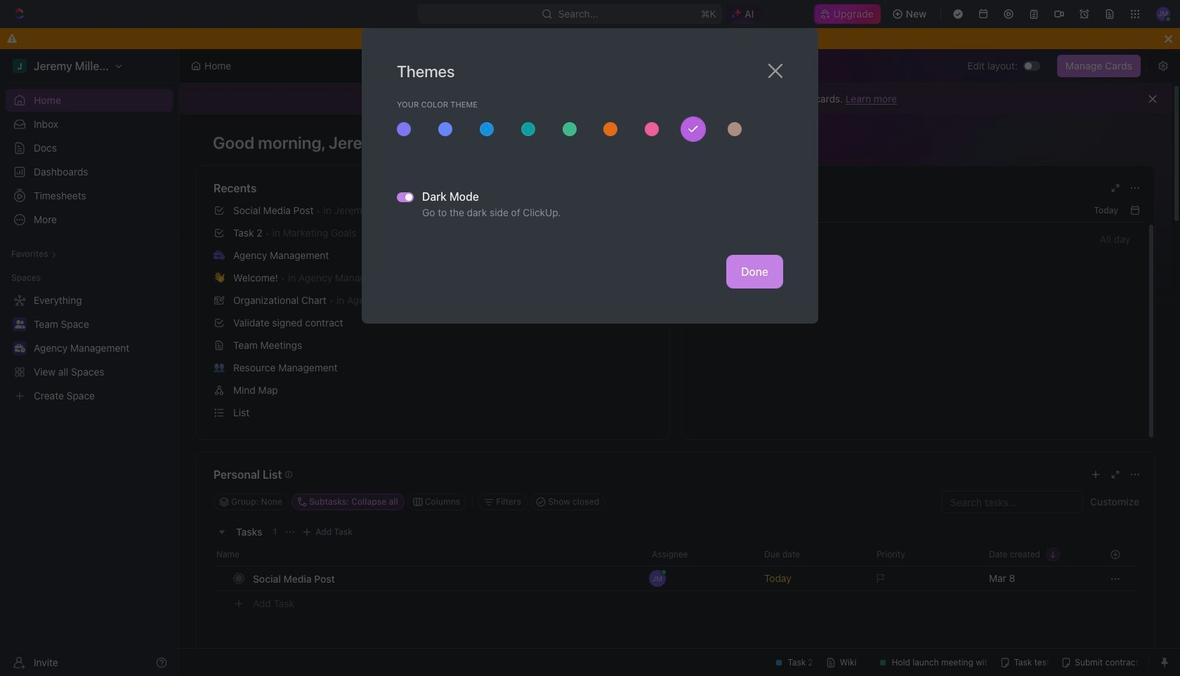 Task type: vqa. For each thing, say whether or not it's contained in the screenshot.
tree
yes



Task type: locate. For each thing, give the bounding box(es) containing it.
tree
[[6, 290, 173, 408]]

alert
[[179, 84, 1173, 115]]

sidebar navigation
[[0, 49, 179, 677]]

tree inside sidebar navigation
[[6, 290, 173, 408]]

business time image
[[214, 251, 225, 260]]

dialog
[[362, 28, 819, 324]]

Search tasks... text field
[[942, 492, 1083, 513]]



